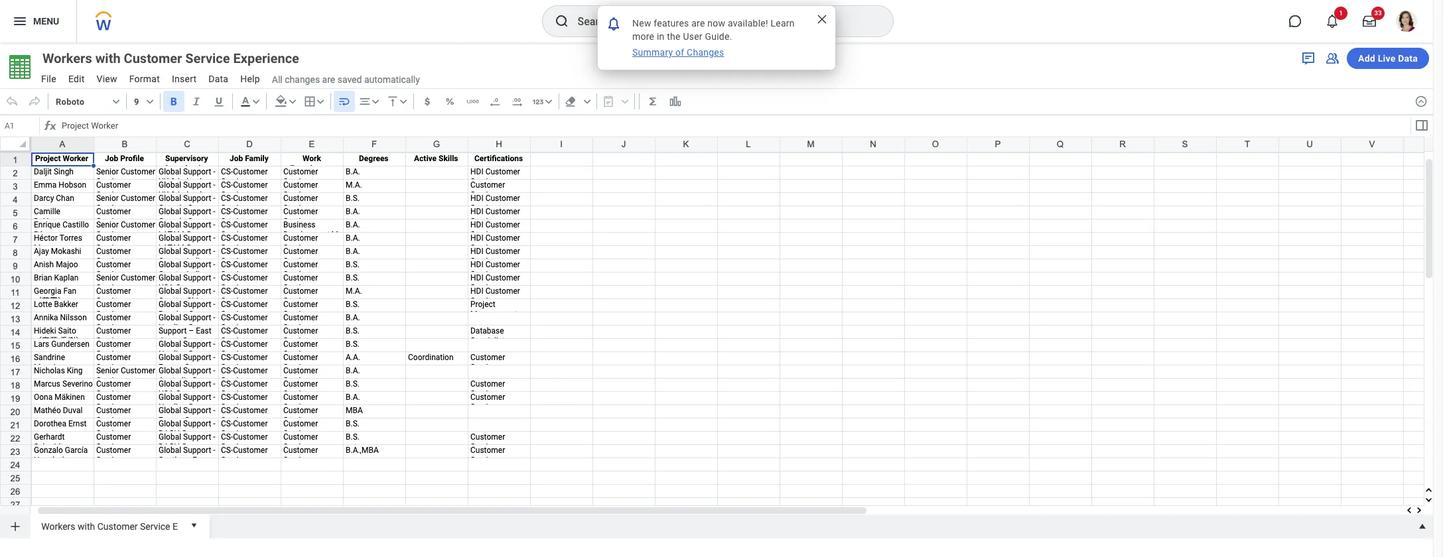 Task type: describe. For each thing, give the bounding box(es) containing it.
changes
[[687, 47, 725, 58]]

border all image
[[303, 95, 316, 108]]

more
[[633, 31, 655, 42]]

with for workers with customer service e
[[78, 522, 95, 532]]

Formula Bar text field
[[58, 117, 1410, 135]]

features
[[654, 18, 689, 29]]

chevron up circle image
[[1415, 95, 1429, 108]]

7 chevron down small image from the left
[[397, 95, 410, 108]]

data inside button
[[1399, 53, 1419, 64]]

9 button
[[129, 91, 157, 112]]

with for workers with customer service experience
[[95, 50, 121, 66]]

are for features
[[692, 18, 705, 29]]

insert
[[172, 74, 197, 84]]

justify image
[[12, 13, 28, 29]]

all changes are saved automatically
[[272, 74, 420, 85]]

customer for experience
[[124, 50, 182, 66]]

now
[[708, 18, 726, 29]]

caret down small image
[[187, 519, 200, 532]]

learn
[[771, 18, 795, 29]]

3 chevron down small image from the left
[[249, 95, 263, 108]]

data inside the "menus" menu bar
[[209, 74, 229, 84]]

formula editor image
[[1414, 118, 1430, 133]]

remove zero image
[[488, 95, 502, 108]]

6 chevron down small image from the left
[[369, 95, 382, 108]]

file
[[41, 74, 56, 84]]

menu button
[[0, 0, 77, 42]]

add footer ws image
[[9, 520, 22, 534]]

profile logan mcneil image
[[1397, 11, 1418, 35]]

caret up image
[[1417, 520, 1430, 534]]

toolbar container region
[[0, 88, 1410, 115]]

add zero image
[[511, 95, 524, 108]]

text wrap image
[[338, 95, 351, 108]]

of
[[676, 47, 685, 58]]

numbers image
[[532, 95, 545, 108]]

roboto
[[56, 97, 85, 107]]

format
[[129, 74, 160, 84]]

search image
[[554, 13, 570, 29]]

new
[[633, 18, 652, 29]]

inbox large image
[[1364, 15, 1377, 28]]

view
[[97, 74, 117, 84]]

saved
[[338, 74, 362, 85]]

add
[[1359, 53, 1376, 64]]

notifications image
[[606, 16, 622, 32]]

workers for workers with customer service experience
[[42, 50, 92, 66]]

underline image
[[212, 95, 226, 108]]

thousands comma image
[[466, 95, 479, 108]]

new features are now available! learn more in the user guide. summary of changes
[[633, 18, 798, 58]]

are for changes
[[322, 74, 335, 85]]



Task type: locate. For each thing, give the bounding box(es) containing it.
activity stream image
[[1301, 50, 1317, 66]]

x image
[[816, 13, 829, 26]]

roboto button
[[51, 91, 123, 112]]

e
[[173, 522, 178, 532]]

summary of changes link
[[631, 46, 726, 59]]

2 chevron down small image from the left
[[143, 95, 156, 108]]

changes
[[285, 74, 320, 85]]

edit
[[68, 74, 85, 84]]

autosum image
[[646, 95, 660, 108]]

1 vertical spatial are
[[322, 74, 335, 85]]

automatically
[[364, 74, 420, 85]]

workers with customer service experience
[[42, 50, 299, 66]]

1 vertical spatial customer
[[97, 522, 138, 532]]

workers inside button
[[41, 522, 75, 532]]

align center image
[[358, 95, 372, 108]]

are inside button
[[322, 74, 335, 85]]

service inside "button"
[[185, 50, 230, 66]]

chevron down small image left border all image
[[286, 95, 299, 108]]

workers inside "button"
[[42, 50, 92, 66]]

alert
[[705, 314, 729, 338]]

1 vertical spatial service
[[140, 522, 170, 532]]

in
[[657, 31, 665, 42]]

8 chevron down small image from the left
[[581, 95, 594, 108]]

0 horizontal spatial service
[[140, 522, 170, 532]]

the
[[667, 31, 681, 42]]

chevron down small image left 9 on the left of page
[[110, 95, 123, 108]]

experience
[[233, 50, 299, 66]]

1
[[1340, 9, 1344, 17]]

media classroom image
[[1325, 50, 1341, 66]]

service
[[185, 50, 230, 66], [140, 522, 170, 532]]

available!
[[728, 18, 769, 29]]

chevron down small image right eraser image
[[581, 95, 594, 108]]

all
[[272, 74, 283, 85]]

chevron down small image
[[542, 95, 555, 108]]

0 vertical spatial customer
[[124, 50, 182, 66]]

are
[[692, 18, 705, 29], [322, 74, 335, 85]]

with
[[95, 50, 121, 66], [78, 522, 95, 532]]

help
[[240, 74, 260, 84]]

chevron down small image left dollar sign image
[[397, 95, 410, 108]]

chevron down small image inside roboto popup button
[[110, 95, 123, 108]]

5 chevron down small image from the left
[[314, 95, 327, 108]]

align top image
[[386, 95, 399, 108]]

data
[[1399, 53, 1419, 64], [209, 74, 229, 84]]

service for experience
[[185, 50, 230, 66]]

chevron down small image left align top image
[[369, 95, 382, 108]]

None text field
[[1, 117, 39, 135]]

chevron down small image inside 9 popup button
[[143, 95, 156, 108]]

0 vertical spatial are
[[692, 18, 705, 29]]

0 vertical spatial workers
[[42, 50, 92, 66]]

workers with customer service e button
[[36, 515, 183, 536]]

add live data
[[1359, 53, 1419, 64]]

workers for workers with customer service e
[[41, 522, 75, 532]]

workers with customer service experience button
[[36, 49, 323, 68]]

bold image
[[167, 95, 180, 108]]

italics image
[[190, 95, 203, 108]]

summary
[[633, 47, 673, 58]]

workers
[[42, 50, 92, 66], [41, 522, 75, 532]]

chevron down small image right 9 on the left of page
[[143, 95, 156, 108]]

guide.
[[705, 31, 733, 42]]

1 vertical spatial with
[[78, 522, 95, 532]]

service left e at the bottom left of the page
[[140, 522, 170, 532]]

with inside "button"
[[95, 50, 121, 66]]

Search Workday  search field
[[578, 7, 866, 36]]

0 vertical spatial with
[[95, 50, 121, 66]]

fx image
[[42, 118, 58, 134]]

are inside new features are now available! learn more in the user guide. summary of changes
[[692, 18, 705, 29]]

add live data button
[[1348, 48, 1430, 69]]

9
[[134, 97, 139, 107]]

customer
[[124, 50, 182, 66], [97, 522, 138, 532]]

1 vertical spatial workers
[[41, 522, 75, 532]]

33
[[1375, 9, 1383, 17]]

menu
[[33, 16, 59, 26]]

live
[[1379, 53, 1396, 64]]

chevron down small image down "help"
[[249, 95, 263, 108]]

workers up edit
[[42, 50, 92, 66]]

0 horizontal spatial data
[[209, 74, 229, 84]]

0 vertical spatial data
[[1399, 53, 1419, 64]]

service for e
[[140, 522, 170, 532]]

0 vertical spatial service
[[185, 50, 230, 66]]

chevron down small image left text wrap image
[[314, 95, 327, 108]]

0 horizontal spatial are
[[322, 74, 335, 85]]

service up insert
[[185, 50, 230, 66]]

all changes are saved automatically button
[[267, 73, 420, 86]]

with inside button
[[78, 522, 95, 532]]

workers with customer service e
[[41, 522, 178, 532]]

workers right add footer ws image
[[41, 522, 75, 532]]

1 chevron down small image from the left
[[110, 95, 123, 108]]

chart image
[[669, 95, 682, 108]]

notifications large image
[[1326, 15, 1340, 28]]

33 button
[[1356, 7, 1385, 36]]

percentage image
[[443, 95, 457, 108]]

1 horizontal spatial are
[[692, 18, 705, 29]]

customer for e
[[97, 522, 138, 532]]

customer inside "button"
[[124, 50, 182, 66]]

1 horizontal spatial data
[[1399, 53, 1419, 64]]

menus menu bar
[[35, 70, 267, 90]]

1 vertical spatial data
[[209, 74, 229, 84]]

data right live
[[1399, 53, 1419, 64]]

are up user
[[692, 18, 705, 29]]

service inside button
[[140, 522, 170, 532]]

customer inside button
[[97, 522, 138, 532]]

customer left e at the bottom left of the page
[[97, 522, 138, 532]]

are left saved
[[322, 74, 335, 85]]

customer up the "menus" menu bar
[[124, 50, 182, 66]]

grid
[[0, 137, 1444, 558]]

4 chevron down small image from the left
[[286, 95, 299, 108]]

dollar sign image
[[421, 95, 434, 108]]

data up the underline image
[[209, 74, 229, 84]]

1 horizontal spatial service
[[185, 50, 230, 66]]

chevron down small image
[[110, 95, 123, 108], [143, 95, 156, 108], [249, 95, 263, 108], [286, 95, 299, 108], [314, 95, 327, 108], [369, 95, 382, 108], [397, 95, 410, 108], [581, 95, 594, 108]]

user
[[683, 31, 703, 42]]

eraser image
[[564, 95, 577, 108]]

1 button
[[1318, 7, 1348, 36]]



Task type: vqa. For each thing, say whether or not it's contained in the screenshot.
Learn
yes



